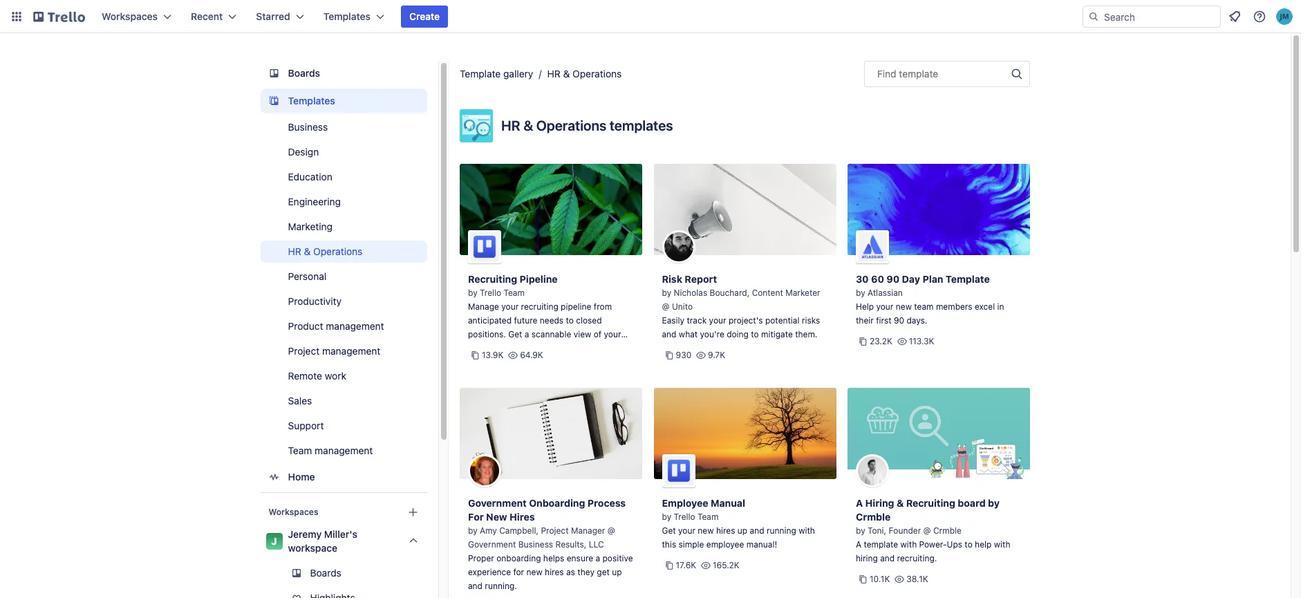 Task type: vqa. For each thing, say whether or not it's contained in the screenshot.


Task type: describe. For each thing, give the bounding box(es) containing it.
and inside risk report by nicholas bouchard, content marketer @ unito easily track your project's potential risks and what you're doing to mitigate them.
[[662, 329, 677, 340]]

10.1k
[[870, 574, 890, 584]]

new inside employee manual by trello team get your new hires up and running with this simple employee manual!
[[698, 526, 714, 536]]

employee
[[707, 539, 744, 550]]

education link
[[261, 166, 427, 188]]

by inside the 30 60 90 day plan template by atlassian help your new team members excel in their first 90 days.
[[856, 288, 866, 298]]

manager
[[571, 526, 605, 536]]

templates link
[[261, 89, 427, 113]]

& inside a hiring & recruiting board by crmble by toni, founder @ crmble a template with power-ups to help with hiring and recruiting.
[[897, 497, 904, 509]]

productivity link
[[261, 290, 427, 313]]

home link
[[261, 465, 427, 490]]

j
[[272, 535, 277, 547]]

toni, founder @ crmble image
[[856, 454, 889, 488]]

this
[[662, 539, 677, 550]]

toni,
[[868, 526, 887, 536]]

project inside government onboarding process for new hires by amy campbell, project manager @ government business results, llc proper onboarding helps ensure a positive experience for new hires as they get up and running.
[[541, 526, 569, 536]]

days.
[[907, 315, 928, 326]]

product management link
[[261, 315, 427, 337]]

as
[[566, 567, 575, 577]]

remote work link
[[261, 365, 427, 387]]

165.2k
[[713, 560, 740, 571]]

productivity
[[288, 295, 342, 307]]

template gallery link
[[460, 68, 533, 80]]

excel
[[975, 302, 995, 312]]

recruiting.
[[897, 553, 937, 564]]

onboarding
[[529, 497, 585, 509]]

government onboarding process for new hires by amy campbell, project manager @ government business results, llc proper onboarding helps ensure a positive experience for new hires as they get up and running.
[[468, 497, 633, 591]]

with inside employee manual by trello team get your new hires up and running with this simple employee manual!
[[799, 526, 815, 536]]

members
[[936, 302, 973, 312]]

risk report by nicholas bouchard, content marketer @ unito easily track your project's potential risks and what you're doing to mitigate them.
[[662, 273, 821, 340]]

0 vertical spatial operations
[[573, 68, 622, 80]]

@ inside risk report by nicholas bouchard, content marketer @ unito easily track your project's potential risks and what you're doing to mitigate them.
[[662, 302, 670, 312]]

project inside project management 'link'
[[288, 345, 320, 357]]

team for employee
[[698, 512, 719, 522]]

1 horizontal spatial workspaces
[[269, 507, 319, 517]]

proper
[[468, 553, 494, 564]]

positive
[[603, 553, 633, 564]]

personal link
[[261, 266, 427, 288]]

team management link
[[261, 440, 427, 462]]

create a workspace image
[[405, 504, 422, 521]]

for
[[468, 511, 484, 523]]

ensure
[[567, 553, 593, 564]]

risks
[[802, 315, 820, 326]]

starred button
[[248, 6, 312, 28]]

& right hr & operations icon
[[524, 118, 533, 133]]

education
[[288, 171, 333, 183]]

marketing
[[288, 221, 333, 232]]

your inside employee manual by trello team get your new hires up and running with this simple employee manual!
[[678, 526, 696, 536]]

running
[[767, 526, 797, 536]]

0 vertical spatial 90
[[887, 273, 900, 285]]

template gallery
[[460, 68, 533, 80]]

hr & operations icon image
[[460, 109, 493, 142]]

9.7k
[[708, 350, 726, 360]]

amy
[[480, 526, 497, 536]]

trello for recruiting pipeline
[[480, 288, 502, 298]]

0 vertical spatial template
[[460, 68, 501, 80]]

13.9k
[[482, 350, 504, 360]]

help
[[856, 302, 874, 312]]

content
[[752, 288, 783, 298]]

new inside the 30 60 90 day plan template by atlassian help your new team members excel in their first 90 days.
[[896, 302, 912, 312]]

gallery
[[504, 68, 533, 80]]

23.2k
[[870, 336, 893, 346]]

trello team image
[[468, 230, 501, 263]]

nicholas
[[674, 288, 708, 298]]

30
[[856, 273, 869, 285]]

1 government from the top
[[468, 497, 527, 509]]

helps
[[543, 553, 565, 564]]

a
[[596, 553, 600, 564]]

power-
[[920, 539, 947, 550]]

0 vertical spatial business
[[288, 121, 328, 133]]

track
[[687, 315, 707, 326]]

by inside risk report by nicholas bouchard, content marketer @ unito easily track your project's potential risks and what you're doing to mitigate them.
[[662, 288, 672, 298]]

1 vertical spatial hr & operations link
[[261, 241, 427, 263]]

design link
[[261, 141, 427, 163]]

up inside government onboarding process for new hires by amy campbell, project manager @ government business results, llc proper onboarding helps ensure a positive experience for new hires as they get up and running.
[[612, 567, 622, 577]]

recruiting inside a hiring & recruiting board by crmble by toni, founder @ crmble a template with power-ups to help with hiring and recruiting.
[[907, 497, 956, 509]]

@ inside government onboarding process for new hires by amy campbell, project manager @ government business results, llc proper onboarding helps ensure a positive experience for new hires as they get up and running.
[[608, 526, 615, 536]]

llc
[[589, 539, 604, 550]]

open information menu image
[[1253, 10, 1267, 24]]

primary element
[[0, 0, 1302, 33]]

bouchard,
[[710, 288, 750, 298]]

recent button
[[183, 6, 245, 28]]

potential
[[766, 315, 800, 326]]

113.3k
[[909, 336, 935, 346]]

support link
[[261, 415, 427, 437]]

by inside government onboarding process for new hires by amy campbell, project manager @ government business results, llc proper onboarding helps ensure a positive experience for new hires as they get up and running.
[[468, 526, 478, 536]]

running.
[[485, 581, 517, 591]]

get
[[662, 526, 676, 536]]

pipeline
[[520, 273, 558, 285]]

results,
[[556, 539, 587, 550]]

38.1k
[[907, 574, 929, 584]]

and inside government onboarding process for new hires by amy campbell, project manager @ government business results, llc proper onboarding helps ensure a positive experience for new hires as they get up and running.
[[468, 581, 483, 591]]

0 vertical spatial hr & operations link
[[547, 68, 622, 80]]

1 vertical spatial templates
[[288, 95, 336, 107]]

personal
[[288, 270, 327, 282]]

report
[[685, 273, 717, 285]]

30 60 90 day plan template by atlassian help your new team members excel in their first 90 days.
[[856, 273, 1005, 326]]

boards for 2nd boards link from the bottom of the page
[[288, 67, 321, 79]]

switch to… image
[[10, 10, 24, 24]]

jeremy miller (jeremymiller198) image
[[1277, 8, 1293, 25]]

employee manual by trello team get your new hires up and running with this simple employee manual!
[[662, 497, 815, 550]]

get
[[597, 567, 610, 577]]

templates
[[610, 118, 673, 133]]

trello team image
[[662, 454, 695, 488]]

2 vertical spatial operations
[[314, 246, 363, 257]]

campbell,
[[499, 526, 539, 536]]

64.9k
[[520, 350, 543, 360]]

and inside a hiring & recruiting board by crmble by toni, founder @ crmble a template with power-ups to help with hiring and recruiting.
[[881, 553, 895, 564]]

amy campbell, project manager @ government business results, llc image
[[468, 454, 501, 488]]

back to home image
[[33, 6, 85, 28]]

workspaces inside popup button
[[102, 10, 158, 22]]

sales
[[288, 395, 312, 407]]

help
[[975, 539, 992, 550]]

team
[[915, 302, 934, 312]]

templates inside dropdown button
[[323, 10, 371, 22]]

in
[[998, 302, 1005, 312]]

founder
[[889, 526, 921, 536]]

nicholas bouchard, content marketer @ unito image
[[662, 230, 695, 263]]

them.
[[795, 329, 818, 340]]

2 government from the top
[[468, 539, 516, 550]]

board
[[958, 497, 986, 509]]



Task type: locate. For each thing, give the bounding box(es) containing it.
new
[[486, 511, 507, 523]]

0 horizontal spatial hr
[[288, 246, 302, 257]]

hires inside government onboarding process for new hires by amy campbell, project manager @ government business results, llc proper onboarding helps ensure a positive experience for new hires as they get up and running.
[[545, 567, 564, 577]]

by up 'get' at the bottom right of page
[[662, 512, 672, 522]]

engineering link
[[261, 191, 427, 213]]

90
[[887, 273, 900, 285], [894, 315, 905, 326]]

government up new
[[468, 497, 527, 509]]

17.6k
[[676, 560, 697, 571]]

hires inside employee manual by trello team get your new hires up and running with this simple employee manual!
[[716, 526, 735, 536]]

product
[[288, 320, 324, 332]]

1 vertical spatial trello
[[674, 512, 696, 522]]

0 horizontal spatial recruiting
[[468, 273, 517, 285]]

template inside field
[[899, 68, 939, 80]]

2 a from the top
[[856, 539, 862, 550]]

marketing link
[[261, 216, 427, 238]]

business
[[288, 121, 328, 133], [518, 539, 553, 550]]

0 vertical spatial boards
[[288, 67, 321, 79]]

hiring
[[866, 497, 895, 509]]

they
[[578, 567, 595, 577]]

management for project management
[[323, 345, 381, 357]]

what
[[679, 329, 698, 340]]

template
[[460, 68, 501, 80], [946, 273, 990, 285]]

with right help
[[994, 539, 1011, 550]]

and down experience
[[468, 581, 483, 591]]

& right the hiring at bottom right
[[897, 497, 904, 509]]

2 vertical spatial team
[[698, 512, 719, 522]]

management down productivity link
[[326, 320, 385, 332]]

0 horizontal spatial @
[[608, 526, 615, 536]]

1 horizontal spatial hires
[[716, 526, 735, 536]]

1 vertical spatial to
[[965, 539, 973, 550]]

hires
[[510, 511, 535, 523]]

a left the hiring at bottom right
[[856, 497, 863, 509]]

1 horizontal spatial hr
[[501, 118, 520, 133]]

find template
[[878, 68, 939, 80]]

1 horizontal spatial project
[[541, 526, 569, 536]]

2 horizontal spatial team
[[698, 512, 719, 522]]

risk
[[662, 273, 683, 285]]

1 vertical spatial boards link
[[261, 562, 427, 584]]

0 vertical spatial templates
[[323, 10, 371, 22]]

hr right hr & operations icon
[[501, 118, 520, 133]]

90 right 60
[[887, 273, 900, 285]]

930
[[676, 350, 692, 360]]

1 horizontal spatial template
[[946, 273, 990, 285]]

recruiting down trello team icon
[[468, 273, 517, 285]]

business up 'design'
[[288, 121, 328, 133]]

1 vertical spatial template
[[946, 273, 990, 285]]

0 horizontal spatial hr & operations link
[[261, 241, 427, 263]]

support
[[288, 420, 324, 432]]

0 horizontal spatial with
[[799, 526, 815, 536]]

your up you're
[[709, 315, 727, 326]]

2 horizontal spatial with
[[994, 539, 1011, 550]]

trello down employee
[[674, 512, 696, 522]]

1 vertical spatial boards
[[311, 567, 342, 579]]

template board image
[[266, 93, 283, 109]]

by right the board
[[988, 497, 1000, 509]]

business link
[[261, 116, 427, 138]]

0 vertical spatial crmble
[[856, 511, 891, 523]]

0 horizontal spatial new
[[527, 567, 543, 577]]

90 right first
[[894, 315, 905, 326]]

crmble up ups
[[934, 526, 962, 536]]

team down manual
[[698, 512, 719, 522]]

1 horizontal spatial template
[[899, 68, 939, 80]]

atlassian
[[868, 288, 903, 298]]

1 vertical spatial recruiting
[[907, 497, 956, 509]]

recruiting inside 'recruiting pipeline by trello team'
[[468, 273, 517, 285]]

1 vertical spatial up
[[612, 567, 622, 577]]

0 vertical spatial trello
[[480, 288, 502, 298]]

up inside employee manual by trello team get your new hires up and running with this simple employee manual!
[[738, 526, 748, 536]]

1 horizontal spatial crmble
[[934, 526, 962, 536]]

templates right template board icon
[[288, 95, 336, 107]]

0 vertical spatial management
[[326, 320, 385, 332]]

by inside employee manual by trello team get your new hires up and running with this simple employee manual!
[[662, 512, 672, 522]]

0 vertical spatial new
[[896, 302, 912, 312]]

up up "employee"
[[738, 526, 748, 536]]

0 horizontal spatial up
[[612, 567, 622, 577]]

template up 'members'
[[946, 273, 990, 285]]

0 vertical spatial government
[[468, 497, 527, 509]]

0 vertical spatial your
[[877, 302, 894, 312]]

1 vertical spatial crmble
[[934, 526, 962, 536]]

Find template field
[[864, 61, 1030, 87]]

@ up easily
[[662, 302, 670, 312]]

and
[[662, 329, 677, 340], [750, 526, 765, 536], [881, 553, 895, 564], [468, 581, 483, 591]]

to inside a hiring & recruiting board by crmble by toni, founder @ crmble a template with power-ups to help with hiring and recruiting.
[[965, 539, 973, 550]]

a up hiring in the bottom of the page
[[856, 539, 862, 550]]

by inside 'recruiting pipeline by trello team'
[[468, 288, 478, 298]]

1 vertical spatial 90
[[894, 315, 905, 326]]

hires down helps
[[545, 567, 564, 577]]

project
[[288, 345, 320, 357], [541, 526, 569, 536]]

with
[[799, 526, 815, 536], [901, 539, 917, 550], [994, 539, 1011, 550]]

recruiting up founder on the bottom right of the page
[[907, 497, 956, 509]]

your down atlassian on the top
[[877, 302, 894, 312]]

templates button
[[315, 6, 393, 28]]

1 boards link from the top
[[261, 61, 427, 86]]

day
[[902, 273, 921, 285]]

trello inside employee manual by trello team get your new hires up and running with this simple employee manual!
[[674, 512, 696, 522]]

1 horizontal spatial with
[[901, 539, 917, 550]]

your inside the 30 60 90 day plan template by atlassian help your new team members excel in their first 90 days.
[[877, 302, 894, 312]]

boards link down jeremy miller's workspace
[[261, 562, 427, 584]]

1 horizontal spatial to
[[965, 539, 973, 550]]

atlassian image
[[856, 230, 889, 263]]

1 vertical spatial your
[[709, 315, 727, 326]]

with right running
[[799, 526, 815, 536]]

1 vertical spatial hires
[[545, 567, 564, 577]]

hr & operations link up hr & operations templates
[[547, 68, 622, 80]]

0 horizontal spatial workspaces
[[102, 10, 158, 22]]

@ up power-
[[924, 526, 931, 536]]

& up personal
[[304, 246, 311, 257]]

and up manual!
[[750, 526, 765, 536]]

by down trello team icon
[[468, 288, 478, 298]]

1 vertical spatial hr
[[501, 118, 520, 133]]

team down the pipeline
[[504, 288, 525, 298]]

workspaces button
[[93, 6, 180, 28]]

0 horizontal spatial crmble
[[856, 511, 891, 523]]

new inside government onboarding process for new hires by amy campbell, project manager @ government business results, llc proper onboarding helps ensure a positive experience for new hires as they get up and running.
[[527, 567, 543, 577]]

0 vertical spatial team
[[504, 288, 525, 298]]

0 horizontal spatial trello
[[480, 288, 502, 298]]

marketer
[[786, 288, 821, 298]]

1 vertical spatial operations
[[536, 118, 607, 133]]

hr & operations link
[[547, 68, 622, 80], [261, 241, 427, 263]]

a hiring & recruiting board by crmble by toni, founder @ crmble a template with power-ups to help with hiring and recruiting.
[[856, 497, 1011, 564]]

up right get
[[612, 567, 622, 577]]

by down for
[[468, 526, 478, 536]]

management for product management
[[326, 320, 385, 332]]

1 horizontal spatial your
[[709, 315, 727, 326]]

to right ups
[[965, 539, 973, 550]]

manual
[[711, 497, 746, 509]]

hr right gallery
[[547, 68, 561, 80]]

0 vertical spatial workspaces
[[102, 10, 158, 22]]

by down risk
[[662, 288, 672, 298]]

board image
[[266, 65, 283, 82]]

hires up "employee"
[[716, 526, 735, 536]]

recent
[[191, 10, 223, 22]]

2 vertical spatial hr
[[288, 246, 302, 257]]

ups
[[947, 539, 963, 550]]

template down "toni,"
[[864, 539, 898, 550]]

find
[[878, 68, 897, 80]]

1 vertical spatial hr & operations
[[288, 246, 363, 257]]

management down the product management link
[[323, 345, 381, 357]]

starred
[[256, 10, 290, 22]]

team for recruiting
[[504, 288, 525, 298]]

1 a from the top
[[856, 497, 863, 509]]

0 notifications image
[[1227, 8, 1243, 25]]

1 horizontal spatial hr & operations link
[[547, 68, 622, 80]]

trello inside 'recruiting pipeline by trello team'
[[480, 288, 502, 298]]

template right find
[[899, 68, 939, 80]]

2 boards link from the top
[[261, 562, 427, 584]]

hr & operations up hr & operations templates
[[547, 68, 622, 80]]

1 vertical spatial business
[[518, 539, 553, 550]]

create
[[409, 10, 440, 22]]

experience
[[468, 567, 511, 577]]

templates right starred popup button
[[323, 10, 371, 22]]

boards right board 'icon'
[[288, 67, 321, 79]]

doing
[[727, 329, 749, 340]]

team inside 'recruiting pipeline by trello team'
[[504, 288, 525, 298]]

2 horizontal spatial new
[[896, 302, 912, 312]]

trello for employee manual
[[674, 512, 696, 522]]

for
[[513, 567, 524, 577]]

mitigate
[[761, 329, 793, 340]]

template inside the 30 60 90 day plan template by atlassian help your new team members excel in their first 90 days.
[[946, 273, 990, 285]]

your inside risk report by nicholas bouchard, content marketer @ unito easily track your project's potential risks and what you're doing to mitigate them.
[[709, 315, 727, 326]]

0 vertical spatial up
[[738, 526, 748, 536]]

1 horizontal spatial business
[[518, 539, 553, 550]]

hr & operations templates
[[501, 118, 673, 133]]

crmble
[[856, 511, 891, 523], [934, 526, 962, 536]]

business down campbell,
[[518, 539, 553, 550]]

Search field
[[1100, 6, 1221, 27]]

search image
[[1089, 11, 1100, 22]]

0 horizontal spatial team
[[288, 445, 312, 456]]

0 vertical spatial project
[[288, 345, 320, 357]]

0 vertical spatial boards link
[[261, 61, 427, 86]]

0 vertical spatial recruiting
[[468, 273, 517, 285]]

home
[[288, 471, 315, 483]]

0 vertical spatial hr & operations
[[547, 68, 622, 80]]

0 vertical spatial template
[[899, 68, 939, 80]]

project up results,
[[541, 526, 569, 536]]

crmble up "toni,"
[[856, 511, 891, 523]]

1 horizontal spatial team
[[504, 288, 525, 298]]

new right for at the bottom left of the page
[[527, 567, 543, 577]]

easily
[[662, 315, 685, 326]]

new
[[896, 302, 912, 312], [698, 526, 714, 536], [527, 567, 543, 577]]

jeremy miller's workspace
[[288, 528, 358, 554]]

60
[[871, 273, 884, 285]]

government
[[468, 497, 527, 509], [468, 539, 516, 550]]

remote work
[[288, 370, 347, 382]]

hr & operations down marketing
[[288, 246, 363, 257]]

trello down trello team icon
[[480, 288, 502, 298]]

home image
[[266, 469, 283, 486]]

miller's
[[325, 528, 358, 540]]

by down 30
[[856, 288, 866, 298]]

2 vertical spatial management
[[315, 445, 373, 456]]

& right gallery
[[563, 68, 570, 80]]

1 vertical spatial new
[[698, 526, 714, 536]]

to down project's
[[751, 329, 759, 340]]

team management
[[288, 445, 373, 456]]

their
[[856, 315, 874, 326]]

template
[[899, 68, 939, 80], [864, 539, 898, 550]]

boards link up templates link
[[261, 61, 427, 86]]

management for team management
[[315, 445, 373, 456]]

1 horizontal spatial @
[[662, 302, 670, 312]]

new up days.
[[896, 302, 912, 312]]

1 horizontal spatial trello
[[674, 512, 696, 522]]

boards for 1st boards link from the bottom
[[311, 567, 342, 579]]

2 vertical spatial new
[[527, 567, 543, 577]]

template inside a hiring & recruiting board by crmble by toni, founder @ crmble a template with power-ups to help with hiring and recruiting.
[[864, 539, 898, 550]]

1 vertical spatial template
[[864, 539, 898, 550]]

0 horizontal spatial project
[[288, 345, 320, 357]]

template left gallery
[[460, 68, 501, 80]]

work
[[325, 370, 347, 382]]

1 horizontal spatial new
[[698, 526, 714, 536]]

1 vertical spatial management
[[323, 345, 381, 357]]

to inside risk report by nicholas bouchard, content marketer @ unito easily track your project's potential risks and what you're doing to mitigate them.
[[751, 329, 759, 340]]

create button
[[401, 6, 448, 28]]

jeremy
[[288, 528, 322, 540]]

you're
[[700, 329, 725, 340]]

simple
[[679, 539, 704, 550]]

your up simple
[[678, 526, 696, 536]]

0 horizontal spatial hires
[[545, 567, 564, 577]]

government down amy
[[468, 539, 516, 550]]

unito
[[672, 302, 693, 312]]

0 horizontal spatial template
[[460, 68, 501, 80]]

0 horizontal spatial to
[[751, 329, 759, 340]]

to
[[751, 329, 759, 340], [965, 539, 973, 550]]

by
[[468, 288, 478, 298], [662, 288, 672, 298], [856, 288, 866, 298], [988, 497, 1000, 509], [662, 512, 672, 522], [468, 526, 478, 536], [856, 526, 866, 536]]

by left "toni,"
[[856, 526, 866, 536]]

1 horizontal spatial hr & operations
[[547, 68, 622, 80]]

@ inside a hiring & recruiting board by crmble by toni, founder @ crmble a template with power-ups to help with hiring and recruiting.
[[924, 526, 931, 536]]

0 vertical spatial a
[[856, 497, 863, 509]]

@ right the manager at the bottom of page
[[608, 526, 615, 536]]

0 vertical spatial hr
[[547, 68, 561, 80]]

project management link
[[261, 340, 427, 362]]

and right hiring in the bottom of the page
[[881, 553, 895, 564]]

2 horizontal spatial @
[[924, 526, 931, 536]]

2 horizontal spatial hr
[[547, 68, 561, 80]]

0 horizontal spatial business
[[288, 121, 328, 133]]

1 horizontal spatial recruiting
[[907, 497, 956, 509]]

1 horizontal spatial up
[[738, 526, 748, 536]]

team down support
[[288, 445, 312, 456]]

1 vertical spatial workspaces
[[269, 507, 319, 517]]

and inside employee manual by trello team get your new hires up and running with this simple employee manual!
[[750, 526, 765, 536]]

1 vertical spatial team
[[288, 445, 312, 456]]

hr & operations link down 'marketing' link
[[261, 241, 427, 263]]

0 horizontal spatial your
[[678, 526, 696, 536]]

and down easily
[[662, 329, 677, 340]]

1 vertical spatial project
[[541, 526, 569, 536]]

0 vertical spatial to
[[751, 329, 759, 340]]

2 horizontal spatial your
[[877, 302, 894, 312]]

remote
[[288, 370, 323, 382]]

0 vertical spatial hires
[[716, 526, 735, 536]]

project up remote
[[288, 345, 320, 357]]

1 vertical spatial government
[[468, 539, 516, 550]]

team inside employee manual by trello team get your new hires up and running with this simple employee manual!
[[698, 512, 719, 522]]

0 horizontal spatial template
[[864, 539, 898, 550]]

product management
[[288, 320, 385, 332]]

management inside 'link'
[[323, 345, 381, 357]]

boards down workspace
[[311, 567, 342, 579]]

with down founder on the bottom right of the page
[[901, 539, 917, 550]]

2 vertical spatial your
[[678, 526, 696, 536]]

business inside government onboarding process for new hires by amy campbell, project manager @ government business results, llc proper onboarding helps ensure a positive experience for new hires as they get up and running.
[[518, 539, 553, 550]]

0 horizontal spatial hr & operations
[[288, 246, 363, 257]]

project management
[[288, 345, 381, 357]]

management down support link
[[315, 445, 373, 456]]

hiring
[[856, 553, 878, 564]]

1 vertical spatial a
[[856, 539, 862, 550]]

hr up personal
[[288, 246, 302, 257]]

new up simple
[[698, 526, 714, 536]]



